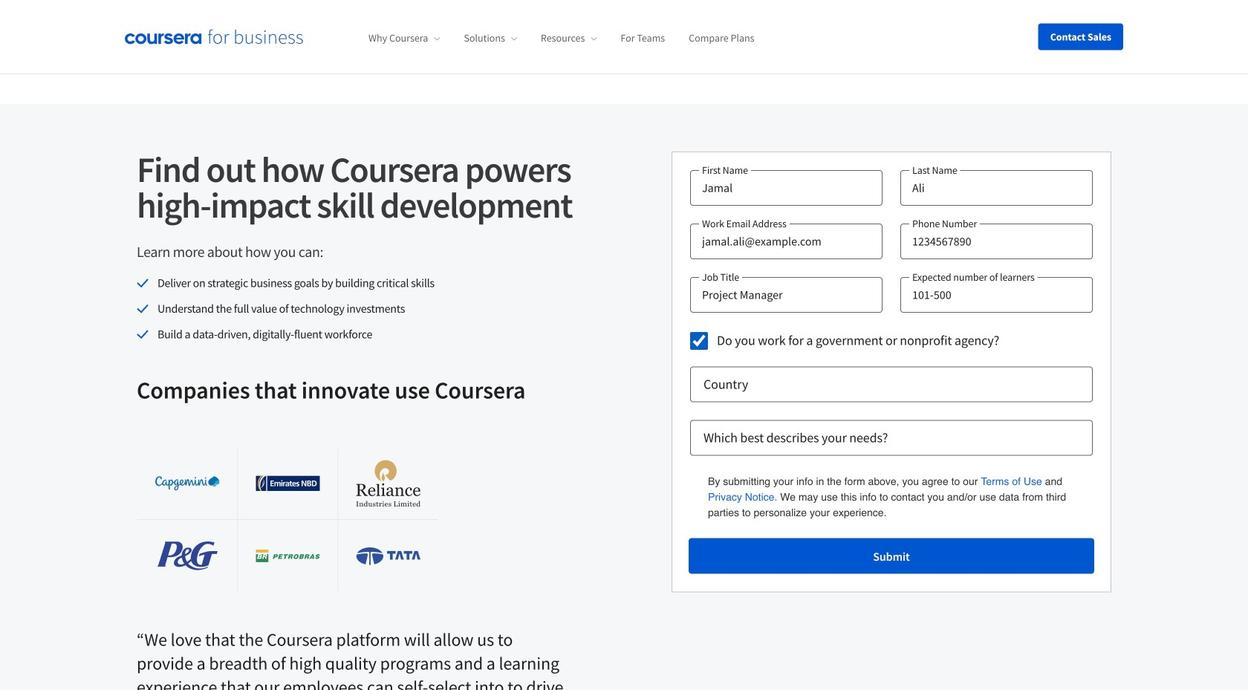 Task type: locate. For each thing, give the bounding box(es) containing it.
emirates logo image
[[256, 476, 320, 492]]

Job Title text field
[[691, 277, 883, 313]]

None checkbox
[[691, 332, 708, 350]]

Work Email Address email field
[[691, 224, 883, 259]]

First Name text field
[[691, 170, 883, 206]]

p&g logo image
[[157, 542, 218, 571]]

petrobras logo image
[[256, 550, 320, 563]]



Task type: describe. For each thing, give the bounding box(es) containing it.
reliance logo image
[[357, 460, 421, 507]]

capgemini logo image
[[155, 477, 220, 491]]

tata logo image
[[357, 548, 421, 565]]

coursera for business image
[[125, 29, 303, 44]]

Last Name text field
[[901, 170, 1094, 206]]

Country Code + Phone Number telephone field
[[901, 224, 1094, 259]]



Task type: vqa. For each thing, say whether or not it's contained in the screenshot.
work email address 'email field'
yes



